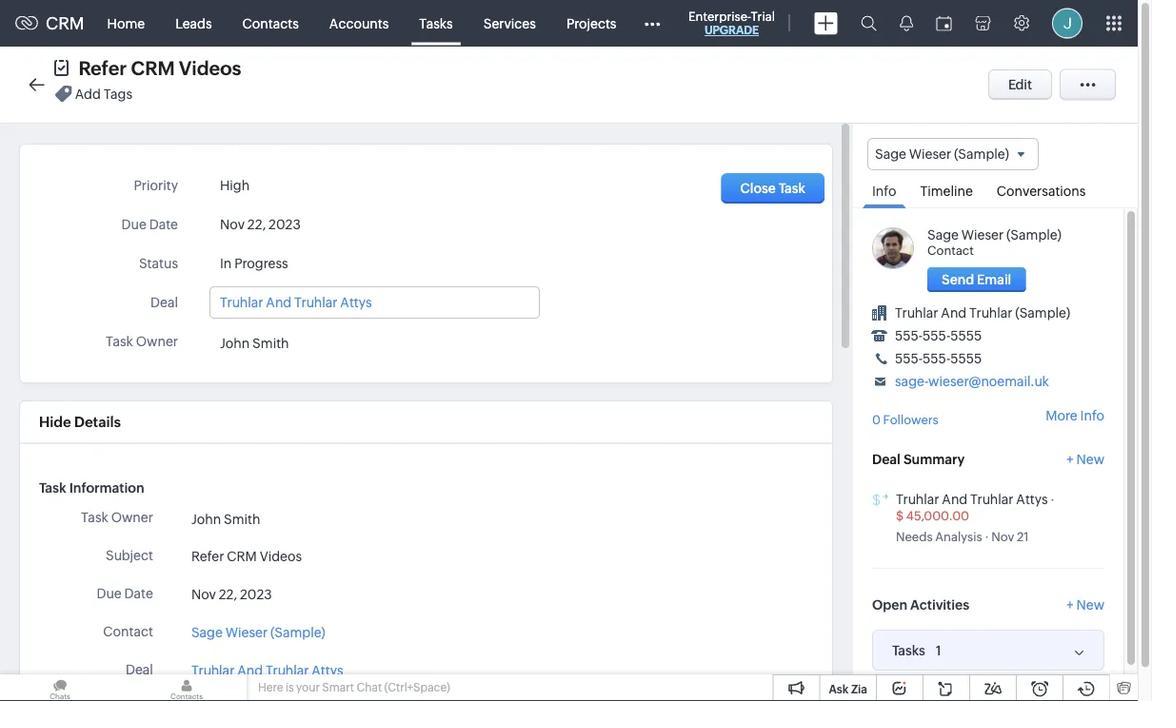 Task type: describe. For each thing, give the bounding box(es) containing it.
0 vertical spatial due
[[121, 217, 146, 232]]

activities
[[910, 598, 969, 613]]

accounts link
[[314, 0, 404, 46]]

tags
[[103, 86, 132, 101]]

attys inside the truhlar and truhlar attys · $ 45,000.00 needs analysis · nov 21
[[1016, 492, 1048, 507]]

task up details
[[106, 334, 133, 349]]

1 vertical spatial john smith
[[191, 512, 260, 527]]

wieser inside sage wieser (sample) field
[[909, 147, 951, 162]]

here
[[258, 682, 283, 695]]

1 vertical spatial refer
[[191, 549, 224, 564]]

0 vertical spatial owner
[[136, 334, 178, 349]]

enterprise-
[[688, 9, 751, 23]]

$
[[896, 509, 904, 523]]

wieser inside sage wieser (sample) link
[[225, 625, 268, 640]]

(sample) down sage wieser (sample) contact
[[1015, 306, 1070, 321]]

hide details link
[[39, 414, 121, 431]]

wieser@noemail.uk
[[929, 374, 1049, 390]]

details
[[74, 414, 121, 431]]

1 vertical spatial nov 22, 2023
[[191, 587, 272, 602]]

(sample) inside sage wieser (sample) contact
[[1007, 228, 1062, 243]]

status
[[139, 256, 178, 271]]

timeline
[[920, 184, 973, 199]]

0 horizontal spatial tasks
[[419, 16, 453, 31]]

(ctrl+space)
[[384, 682, 450, 695]]

truhlar and truhlar (sample) link
[[895, 306, 1070, 321]]

sage-wieser@noemail.uk link
[[895, 374, 1049, 390]]

your
[[296, 682, 320, 695]]

Other Modules field
[[632, 8, 673, 39]]

1 vertical spatial smith
[[224, 512, 260, 527]]

0 vertical spatial due date
[[121, 217, 178, 232]]

subject
[[106, 548, 153, 564]]

1 vertical spatial 2023
[[240, 587, 272, 602]]

create menu image
[[814, 12, 838, 35]]

add tags
[[75, 86, 132, 101]]

1 vertical spatial ·
[[985, 530, 989, 545]]

trial
[[751, 9, 775, 23]]

analysis
[[935, 530, 982, 545]]

21
[[1017, 530, 1029, 545]]

edit
[[1008, 77, 1032, 92]]

1 horizontal spatial info
[[1080, 408, 1105, 423]]

2 5555 from the top
[[951, 352, 982, 367]]

accounts
[[329, 16, 389, 31]]

0 vertical spatial task owner
[[106, 334, 178, 349]]

1
[[936, 643, 942, 658]]

2 vertical spatial sage
[[191, 625, 223, 640]]

contacts
[[242, 16, 299, 31]]

0 vertical spatial smith
[[252, 336, 289, 351]]

0 vertical spatial videos
[[179, 58, 241, 80]]

contact inside sage wieser (sample) contact
[[927, 244, 974, 258]]

tasks link
[[404, 0, 468, 46]]

more info link
[[1046, 408, 1105, 423]]

followers
[[883, 413, 939, 427]]

0 vertical spatial date
[[149, 217, 178, 232]]

1 vertical spatial owner
[[111, 510, 153, 525]]

search element
[[849, 0, 888, 47]]

information
[[69, 480, 144, 496]]

0 vertical spatial truhlar and truhlar attys link
[[220, 289, 372, 310]]

2 vertical spatial attys
[[312, 663, 343, 678]]

timeline link
[[911, 171, 983, 208]]

sage inside sage wieser (sample) contact
[[927, 228, 959, 243]]

leads
[[175, 16, 212, 31]]

home link
[[92, 0, 160, 46]]

1 vertical spatial due date
[[97, 586, 153, 602]]

+ new link
[[1067, 452, 1105, 477]]

hide
[[39, 414, 71, 431]]

zia
[[851, 683, 867, 696]]

task down task information
[[81, 510, 108, 525]]

sage-wieser@noemail.uk
[[895, 374, 1049, 390]]

here is your smart chat (ctrl+space)
[[258, 682, 450, 695]]

1 vertical spatial truhlar and truhlar attys link
[[896, 492, 1048, 507]]

2 + from the top
[[1067, 598, 1074, 613]]

priority
[[134, 178, 178, 193]]

1 horizontal spatial sage wieser (sample) link
[[927, 228, 1062, 243]]

0 vertical spatial john
[[220, 336, 250, 351]]

and down progress at the left of page
[[266, 295, 292, 310]]

profile image
[[1052, 8, 1083, 39]]

projects link
[[551, 0, 632, 46]]

truhlar and truhlar (sample)
[[895, 306, 1070, 321]]

2 + new from the top
[[1067, 598, 1105, 613]]

upgrade
[[705, 24, 759, 37]]

1 vertical spatial refer crm videos
[[191, 549, 302, 564]]

crm link
[[15, 14, 84, 33]]

deal for bottom truhlar and truhlar attys link
[[126, 663, 153, 678]]

close task link
[[721, 173, 825, 204]]

1 vertical spatial task owner
[[81, 510, 153, 525]]

Sage Wieser (Sample) field
[[867, 138, 1039, 171]]

0 vertical spatial nov 22, 2023
[[220, 217, 301, 232]]

needs
[[896, 530, 933, 545]]

45,000.00
[[906, 509, 969, 523]]

is
[[286, 682, 294, 695]]

open activities
[[872, 598, 969, 613]]

more info
[[1046, 408, 1105, 423]]

ask zia
[[829, 683, 867, 696]]

progress
[[234, 256, 288, 271]]

task right close
[[779, 181, 806, 196]]

info link
[[863, 171, 906, 209]]

0 vertical spatial john smith
[[220, 336, 289, 351]]

truhlar and truhlar attys for the topmost truhlar and truhlar attys link
[[220, 295, 372, 310]]

truhlar and truhlar attys · $ 45,000.00 needs analysis · nov 21
[[896, 492, 1055, 545]]

task information
[[39, 480, 144, 496]]

1 vertical spatial deal
[[872, 452, 901, 467]]

and up here
[[237, 663, 263, 678]]

conversations link
[[987, 171, 1095, 208]]



Task type: vqa. For each thing, say whether or not it's contained in the screenshot.
the middle DEAL
yes



Task type: locate. For each thing, give the bounding box(es) containing it.
0 vertical spatial nov
[[220, 217, 245, 232]]

2 555-555-5555 from the top
[[895, 352, 982, 367]]

tasks
[[419, 16, 453, 31], [892, 643, 925, 658]]

0 vertical spatial 555-555-5555
[[895, 329, 982, 344]]

2 vertical spatial wieser
[[225, 625, 268, 640]]

services link
[[468, 0, 551, 46]]

deal for the topmost truhlar and truhlar attys link
[[150, 295, 178, 310]]

new
[[1077, 452, 1105, 467], [1077, 598, 1105, 613]]

0 vertical spatial 22,
[[247, 217, 266, 232]]

+ inside the + new link
[[1067, 452, 1074, 467]]

sage wieser (sample) up 'timeline' link
[[875, 147, 1009, 162]]

0 horizontal spatial sage wieser (sample) link
[[191, 623, 325, 643]]

· right the 'analysis' at the bottom of the page
[[985, 530, 989, 545]]

wieser up 'timeline' link
[[909, 147, 951, 162]]

1 555-555-5555 from the top
[[895, 329, 982, 344]]

summary
[[904, 452, 965, 467]]

1 horizontal spatial crm
[[131, 58, 175, 80]]

·
[[1051, 493, 1055, 507], [985, 530, 989, 545]]

home
[[107, 16, 145, 31]]

signals image
[[900, 15, 913, 31]]

0 vertical spatial tasks
[[419, 16, 453, 31]]

due down priority
[[121, 217, 146, 232]]

1 vertical spatial 555-555-5555
[[895, 352, 982, 367]]

close task
[[740, 181, 806, 196]]

1 horizontal spatial ·
[[1051, 493, 1055, 507]]

wieser down timeline
[[962, 228, 1004, 243]]

0 vertical spatial wieser
[[909, 147, 951, 162]]

1 vertical spatial nov
[[992, 530, 1015, 545]]

1 horizontal spatial nov
[[220, 217, 245, 232]]

0 vertical spatial refer
[[78, 58, 127, 80]]

5555 down truhlar and truhlar (sample) link
[[951, 329, 982, 344]]

2023 up here
[[240, 587, 272, 602]]

truhlar and truhlar attys up here
[[191, 663, 343, 678]]

0 vertical spatial sage
[[875, 147, 906, 162]]

0 vertical spatial attys
[[340, 295, 372, 310]]

2 horizontal spatial wieser
[[962, 228, 1004, 243]]

contact down subject at the bottom left
[[103, 625, 153, 640]]

leads link
[[160, 0, 227, 46]]

0 vertical spatial refer crm videos
[[78, 58, 241, 80]]

0 vertical spatial contact
[[927, 244, 974, 258]]

edit button
[[988, 70, 1052, 100]]

services
[[483, 16, 536, 31]]

date up status
[[149, 217, 178, 232]]

2 vertical spatial truhlar and truhlar attys link
[[191, 661, 343, 681]]

due date down priority
[[121, 217, 178, 232]]

refer crm videos
[[78, 58, 241, 80], [191, 549, 302, 564]]

refer right subject at the bottom left
[[191, 549, 224, 564]]

task owner down status
[[106, 334, 178, 349]]

refer up add tags
[[78, 58, 127, 80]]

1 vertical spatial new
[[1077, 598, 1105, 613]]

nov 22, 2023
[[220, 217, 301, 232], [191, 587, 272, 602]]

projects
[[566, 16, 617, 31]]

info
[[872, 184, 896, 199], [1080, 408, 1105, 423]]

attys
[[340, 295, 372, 310], [1016, 492, 1048, 507], [312, 663, 343, 678]]

due date down subject at the bottom left
[[97, 586, 153, 602]]

owner down status
[[136, 334, 178, 349]]

None button
[[927, 268, 1026, 293]]

date down subject at the bottom left
[[124, 586, 153, 602]]

· down more
[[1051, 493, 1055, 507]]

2 vertical spatial nov
[[191, 587, 216, 602]]

nov inside the truhlar and truhlar attys · $ 45,000.00 needs analysis · nov 21
[[992, 530, 1015, 545]]

2 horizontal spatial sage
[[927, 228, 959, 243]]

signals element
[[888, 0, 925, 47]]

deal
[[150, 295, 178, 310], [872, 452, 901, 467], [126, 663, 153, 678]]

truhlar and truhlar attys for bottom truhlar and truhlar attys link
[[191, 663, 343, 678]]

crm
[[46, 14, 84, 33], [131, 58, 175, 80], [227, 549, 257, 564]]

1 vertical spatial wieser
[[962, 228, 1004, 243]]

2 vertical spatial deal
[[126, 663, 153, 678]]

smart
[[322, 682, 354, 695]]

5555
[[951, 329, 982, 344], [951, 352, 982, 367]]

1 horizontal spatial videos
[[260, 549, 302, 564]]

1 vertical spatial date
[[124, 586, 153, 602]]

calendar image
[[936, 16, 952, 31]]

0 horizontal spatial wieser
[[225, 625, 268, 640]]

22,
[[247, 217, 266, 232], [219, 587, 237, 602]]

(sample) down conversations
[[1007, 228, 1062, 243]]

truhlar
[[220, 295, 263, 310], [294, 295, 338, 310], [895, 306, 938, 321], [969, 306, 1013, 321], [896, 492, 939, 507], [970, 492, 1014, 507], [191, 663, 235, 678], [266, 663, 309, 678]]

1 new from the top
[[1077, 452, 1105, 467]]

1 5555 from the top
[[951, 329, 982, 344]]

0
[[872, 413, 881, 427]]

2 horizontal spatial crm
[[227, 549, 257, 564]]

1 vertical spatial attys
[[1016, 492, 1048, 507]]

info left timeline
[[872, 184, 896, 199]]

1 + new from the top
[[1067, 452, 1105, 467]]

1 horizontal spatial tasks
[[892, 643, 925, 658]]

1 + from the top
[[1067, 452, 1074, 467]]

wieser inside sage wieser (sample) contact
[[962, 228, 1004, 243]]

in progress
[[220, 256, 288, 271]]

0 horizontal spatial sage
[[191, 625, 223, 640]]

sage wieser (sample) link up here
[[191, 623, 325, 643]]

contact down timeline
[[927, 244, 974, 258]]

0 vertical spatial +
[[1067, 452, 1074, 467]]

task owner down information on the bottom left
[[81, 510, 153, 525]]

wieser
[[909, 147, 951, 162], [962, 228, 1004, 243], [225, 625, 268, 640]]

sage wieser (sample) link down conversations
[[927, 228, 1062, 243]]

smith
[[252, 336, 289, 351], [224, 512, 260, 527]]

sage up contacts image
[[191, 625, 223, 640]]

0 horizontal spatial 22,
[[219, 587, 237, 602]]

task owner
[[106, 334, 178, 349], [81, 510, 153, 525]]

truhlar and truhlar attys link down progress at the left of page
[[220, 289, 372, 310]]

nov
[[220, 217, 245, 232], [992, 530, 1015, 545], [191, 587, 216, 602]]

deal right chats image
[[126, 663, 153, 678]]

555-555-5555 up sage-
[[895, 352, 982, 367]]

1 horizontal spatial refer
[[191, 549, 224, 564]]

and inside the truhlar and truhlar attys · $ 45,000.00 needs analysis · nov 21
[[942, 492, 968, 507]]

info right more
[[1080, 408, 1105, 423]]

owner up subject at the bottom left
[[111, 510, 153, 525]]

sage-
[[895, 374, 929, 390]]

0 vertical spatial 5555
[[951, 329, 982, 344]]

chat
[[357, 682, 382, 695]]

task left information on the bottom left
[[39, 480, 66, 496]]

add
[[75, 86, 101, 101]]

(sample) inside field
[[954, 147, 1009, 162]]

0 horizontal spatial sage wieser (sample)
[[191, 625, 325, 640]]

0 horizontal spatial nov
[[191, 587, 216, 602]]

wieser up here
[[225, 625, 268, 640]]

1 vertical spatial sage wieser (sample)
[[191, 625, 325, 640]]

sage down timeline
[[927, 228, 959, 243]]

0 horizontal spatial refer
[[78, 58, 127, 80]]

videos
[[179, 58, 241, 80], [260, 549, 302, 564]]

owner
[[136, 334, 178, 349], [111, 510, 153, 525]]

deal down 0
[[872, 452, 901, 467]]

0 vertical spatial + new
[[1067, 452, 1105, 467]]

0 vertical spatial deal
[[150, 295, 178, 310]]

sage up info link
[[875, 147, 906, 162]]

0 vertical spatial crm
[[46, 14, 84, 33]]

(sample) up 'timeline' link
[[954, 147, 1009, 162]]

truhlar and truhlar attys link up the 45,000.00
[[896, 492, 1048, 507]]

create menu element
[[803, 0, 849, 46]]

0 vertical spatial 2023
[[269, 217, 301, 232]]

tasks left services
[[419, 16, 453, 31]]

0 vertical spatial info
[[872, 184, 896, 199]]

1 vertical spatial videos
[[260, 549, 302, 564]]

tasks left 1
[[892, 643, 925, 658]]

task
[[779, 181, 806, 196], [106, 334, 133, 349], [39, 480, 66, 496], [81, 510, 108, 525]]

conversations
[[997, 184, 1086, 199]]

1 vertical spatial contact
[[103, 625, 153, 640]]

0 vertical spatial sage wieser (sample)
[[875, 147, 1009, 162]]

1 horizontal spatial sage
[[875, 147, 906, 162]]

1 vertical spatial 5555
[[951, 352, 982, 367]]

sage wieser (sample) contact
[[927, 228, 1062, 258]]

sage wieser (sample)
[[875, 147, 1009, 162], [191, 625, 325, 640]]

0 horizontal spatial ·
[[985, 530, 989, 545]]

due date
[[121, 217, 178, 232], [97, 586, 153, 602]]

1 vertical spatial john
[[191, 512, 221, 527]]

chats image
[[0, 675, 120, 702]]

sage inside field
[[875, 147, 906, 162]]

555-555-5555 down truhlar and truhlar (sample) link
[[895, 329, 982, 344]]

0 horizontal spatial crm
[[46, 14, 84, 33]]

deal down status
[[150, 295, 178, 310]]

1 vertical spatial +
[[1067, 598, 1074, 613]]

enterprise-trial upgrade
[[688, 9, 775, 37]]

truhlar and truhlar attys link up here
[[191, 661, 343, 681]]

555-
[[895, 329, 923, 344], [923, 329, 951, 344], [895, 352, 923, 367], [923, 352, 951, 367]]

open
[[872, 598, 908, 613]]

sage wieser (sample) link
[[927, 228, 1062, 243], [191, 623, 325, 643]]

0 vertical spatial sage wieser (sample) link
[[927, 228, 1062, 243]]

truhlar and truhlar attys down progress at the left of page
[[220, 295, 372, 310]]

2 new from the top
[[1077, 598, 1105, 613]]

555-555-5555
[[895, 329, 982, 344], [895, 352, 982, 367]]

contact
[[927, 244, 974, 258], [103, 625, 153, 640]]

due down subject at the bottom left
[[97, 586, 122, 602]]

profile element
[[1041, 0, 1094, 46]]

and
[[266, 295, 292, 310], [941, 306, 967, 321], [942, 492, 968, 507], [237, 663, 263, 678]]

(sample) up is
[[270, 625, 325, 640]]

1 vertical spatial due
[[97, 586, 122, 602]]

1 vertical spatial truhlar and truhlar attys
[[191, 663, 343, 678]]

0 vertical spatial ·
[[1051, 493, 1055, 507]]

1 horizontal spatial sage wieser (sample)
[[875, 147, 1009, 162]]

1 vertical spatial info
[[1080, 408, 1105, 423]]

(sample)
[[954, 147, 1009, 162], [1007, 228, 1062, 243], [1015, 306, 1070, 321], [270, 625, 325, 640]]

john
[[220, 336, 250, 351], [191, 512, 221, 527]]

sage wieser (sample) inside field
[[875, 147, 1009, 162]]

contacts link
[[227, 0, 314, 46]]

1 vertical spatial crm
[[131, 58, 175, 80]]

ask
[[829, 683, 849, 696]]

hide details
[[39, 414, 121, 431]]

2 vertical spatial crm
[[227, 549, 257, 564]]

search image
[[861, 15, 877, 31]]

high
[[220, 178, 250, 193]]

1 vertical spatial sage wieser (sample) link
[[191, 623, 325, 643]]

2023 up progress at the left of page
[[269, 217, 301, 232]]

+
[[1067, 452, 1074, 467], [1067, 598, 1074, 613]]

and up sage-wieser@noemail.uk
[[941, 306, 967, 321]]

1 horizontal spatial contact
[[927, 244, 974, 258]]

sage
[[875, 147, 906, 162], [927, 228, 959, 243], [191, 625, 223, 640]]

1 vertical spatial sage
[[927, 228, 959, 243]]

in
[[220, 256, 232, 271]]

+ new
[[1067, 452, 1105, 467], [1067, 598, 1105, 613]]

1 vertical spatial 22,
[[219, 587, 237, 602]]

1 vertical spatial tasks
[[892, 643, 925, 658]]

truhlar and truhlar attys link
[[220, 289, 372, 310], [896, 492, 1048, 507], [191, 661, 343, 681]]

5555 up sage-wieser@noemail.uk
[[951, 352, 982, 367]]

deal summary
[[872, 452, 965, 467]]

more
[[1046, 408, 1078, 423]]

1 horizontal spatial 22,
[[247, 217, 266, 232]]

1 horizontal spatial wieser
[[909, 147, 951, 162]]

sage wieser (sample) up here
[[191, 625, 325, 640]]

close
[[740, 181, 776, 196]]

and up the 45,000.00
[[942, 492, 968, 507]]

contacts image
[[127, 675, 247, 702]]

0 vertical spatial new
[[1077, 452, 1105, 467]]

date
[[149, 217, 178, 232], [124, 586, 153, 602]]

1 vertical spatial + new
[[1067, 598, 1105, 613]]

0 horizontal spatial info
[[872, 184, 896, 199]]

0 horizontal spatial contact
[[103, 625, 153, 640]]

0 followers
[[872, 413, 939, 427]]

0 vertical spatial truhlar and truhlar attys
[[220, 295, 372, 310]]



